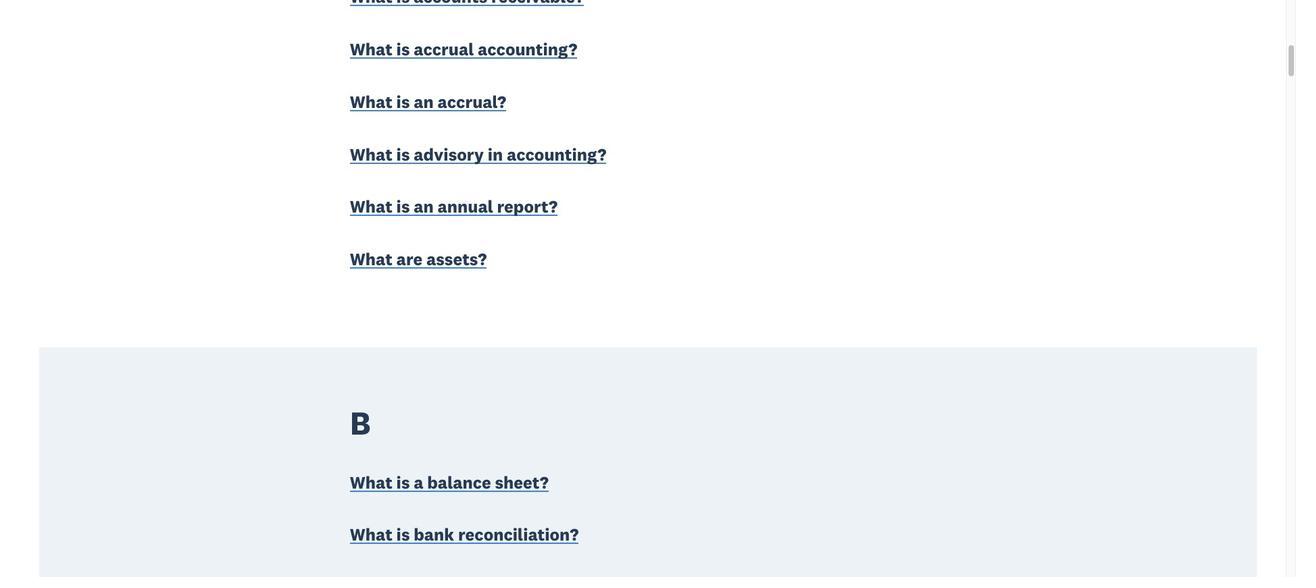 Task type: locate. For each thing, give the bounding box(es) containing it.
4 what from the top
[[350, 196, 393, 218]]

an left accrual?
[[414, 91, 434, 113]]

2 an from the top
[[414, 196, 434, 218]]

an
[[414, 91, 434, 113], [414, 196, 434, 218]]

3 is from the top
[[396, 144, 410, 165]]

is for what is an accrual?
[[396, 91, 410, 113]]

is for what is a balance sheet?
[[396, 472, 410, 494]]

1 is from the top
[[396, 38, 410, 60]]

what for what is accrual accounting?
[[350, 38, 393, 60]]

what for what are assets?
[[350, 249, 393, 270]]

reconciliation?
[[458, 525, 579, 546]]

what are assets? link
[[350, 248, 487, 274]]

0 vertical spatial accounting?
[[478, 38, 577, 60]]

is for what is accrual accounting?
[[396, 38, 410, 60]]

4 is from the top
[[396, 196, 410, 218]]

2 is from the top
[[396, 91, 410, 113]]

1 vertical spatial an
[[414, 196, 434, 218]]

2 what from the top
[[350, 91, 393, 113]]

an for annual
[[414, 196, 434, 218]]

7 what from the top
[[350, 525, 393, 546]]

6 what from the top
[[350, 472, 393, 494]]

what for what is advisory in accounting?
[[350, 144, 393, 165]]

what is advisory in accounting? link
[[350, 143, 606, 168]]

what
[[350, 38, 393, 60], [350, 91, 393, 113], [350, 144, 393, 165], [350, 196, 393, 218], [350, 249, 393, 270], [350, 472, 393, 494], [350, 525, 393, 546]]

is
[[396, 38, 410, 60], [396, 91, 410, 113], [396, 144, 410, 165], [396, 196, 410, 218], [396, 472, 410, 494], [396, 525, 410, 546]]

1 vertical spatial accounting?
[[507, 144, 606, 165]]

what is bank reconciliation?
[[350, 525, 579, 546]]

what for what is an accrual?
[[350, 91, 393, 113]]

1 what from the top
[[350, 38, 393, 60]]

bank
[[414, 525, 454, 546]]

b
[[350, 403, 370, 444]]

accrual
[[414, 38, 474, 60]]

report?
[[497, 196, 558, 218]]

0 vertical spatial an
[[414, 91, 434, 113]]

an for accrual?
[[414, 91, 434, 113]]

a
[[414, 472, 423, 494]]

an left annual on the left top of page
[[414, 196, 434, 218]]

5 is from the top
[[396, 472, 410, 494]]

1 an from the top
[[414, 91, 434, 113]]

5 what from the top
[[350, 249, 393, 270]]

3 what from the top
[[350, 144, 393, 165]]

balance
[[427, 472, 491, 494]]

accounting?
[[478, 38, 577, 60], [507, 144, 606, 165]]

what is a balance sheet?
[[350, 472, 549, 494]]

assets?
[[426, 249, 487, 270]]

6 is from the top
[[396, 525, 410, 546]]

is for what is an annual report?
[[396, 196, 410, 218]]

what are assets?
[[350, 249, 487, 270]]



Task type: describe. For each thing, give the bounding box(es) containing it.
what for what is a balance sheet?
[[350, 472, 393, 494]]

what is an annual report?
[[350, 196, 558, 218]]

is for what is bank reconciliation?
[[396, 525, 410, 546]]

what is bank reconciliation? link
[[350, 524, 579, 549]]

are
[[396, 249, 423, 270]]

what is an accrual? link
[[350, 90, 506, 116]]

what for what is an annual report?
[[350, 196, 393, 218]]

accounting? inside what is advisory in accounting? link
[[507, 144, 606, 165]]

sheet?
[[495, 472, 549, 494]]

what is accrual accounting? link
[[350, 38, 577, 63]]

advisory
[[414, 144, 484, 165]]

what is advisory in accounting?
[[350, 144, 606, 165]]

what is an annual report? link
[[350, 196, 558, 221]]

accrual?
[[438, 91, 506, 113]]

annual
[[438, 196, 493, 218]]

accounting? inside 'what is accrual accounting?' link
[[478, 38, 577, 60]]

what for what is bank reconciliation?
[[350, 525, 393, 546]]

is for what is advisory in accounting?
[[396, 144, 410, 165]]

what is an accrual?
[[350, 91, 506, 113]]

in
[[488, 144, 503, 165]]

what is a balance sheet? link
[[350, 471, 549, 497]]

what is accrual accounting?
[[350, 38, 577, 60]]



Task type: vqa. For each thing, say whether or not it's contained in the screenshot.
assets?
yes



